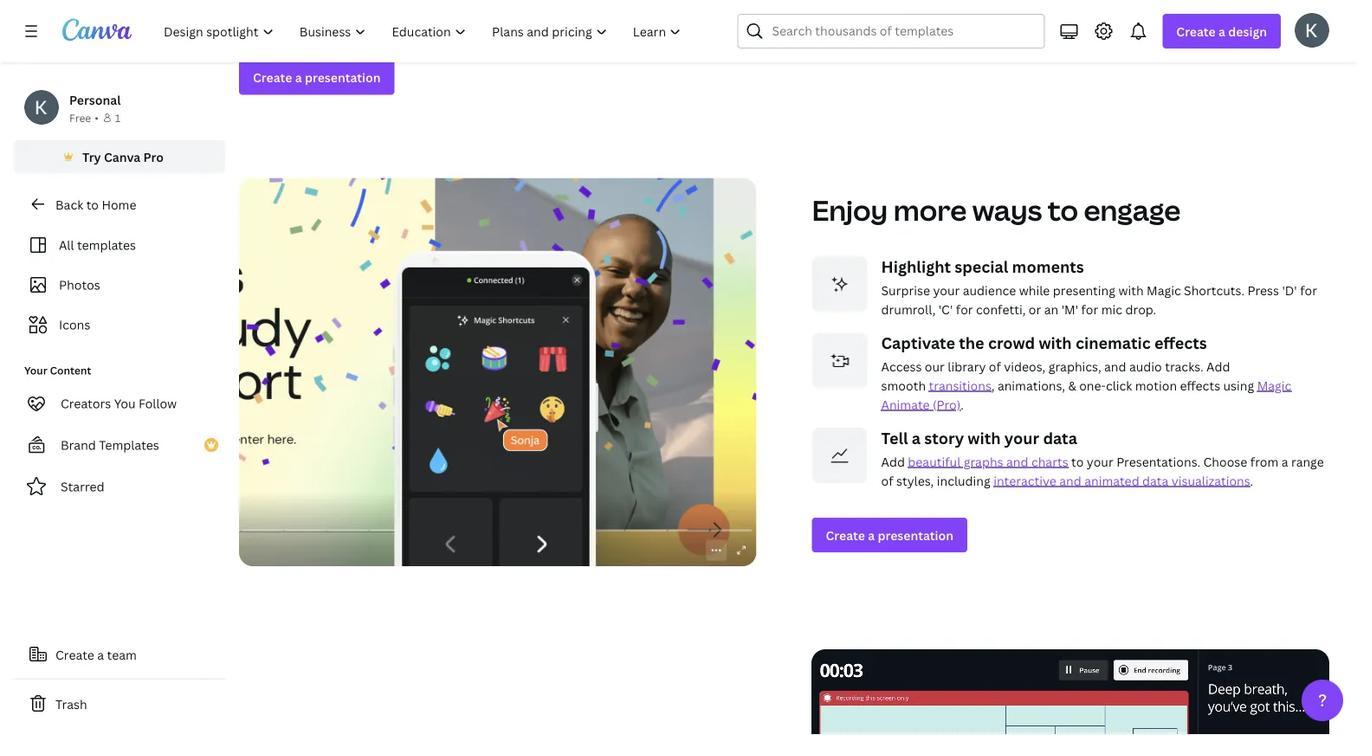Task type: describe. For each thing, give the bounding box(es) containing it.
tracks.
[[1165, 358, 1204, 374]]

graphics,
[[1049, 358, 1102, 374]]

interactive and animated data visualizations .
[[994, 472, 1254, 489]]

0 vertical spatial create a presentation
[[253, 69, 381, 86]]

click
[[1106, 377, 1132, 393]]

'c'
[[939, 301, 953, 317]]

cinematic
[[1076, 332, 1151, 353]]

0 vertical spatial effects
[[1155, 332, 1207, 353]]

creators
[[61, 395, 111, 412]]

story
[[925, 427, 964, 449]]

0 horizontal spatial data
[[1043, 427, 1078, 449]]

while
[[1019, 282, 1050, 298]]

of inside to your presentations. choose from a range of styles, including
[[881, 472, 894, 489]]

a inside to your presentations. choose from a range of styles, including
[[1282, 453, 1289, 470]]

motion
[[1135, 377, 1177, 393]]

your
[[24, 363, 47, 378]]

with inside highlight special moments surprise your audience while presenting with magic shortcuts. press 'd' for drumroll, 'c' for confetti, or an 'm' for mic drop.
[[1119, 282, 1144, 298]]

you
[[114, 395, 136, 412]]

using
[[1224, 377, 1255, 393]]

1 vertical spatial effects
[[1180, 377, 1221, 393]]

add beautiful graphs and charts
[[881, 453, 1069, 470]]

including
[[937, 472, 991, 489]]

highlight special moments image
[[812, 256, 868, 312]]

beautiful graphs and charts link
[[908, 453, 1069, 470]]

brand templates
[[61, 437, 159, 453]]

moments
[[1012, 256, 1084, 277]]

canva
[[104, 149, 141, 165]]

or
[[1029, 301, 1041, 317]]

trash link
[[14, 687, 225, 722]]

all templates
[[59, 237, 136, 253]]

beautiful
[[908, 453, 961, 470]]

shortcuts.
[[1184, 282, 1245, 298]]

creators you follow link
[[14, 386, 225, 421]]

magic animate (pro)
[[881, 377, 1292, 413]]

back to home link
[[14, 187, 225, 222]]

all
[[59, 237, 74, 253]]

drumroll,
[[881, 301, 936, 317]]

create inside button
[[55, 647, 94, 663]]

videos,
[[1004, 358, 1046, 374]]

trash
[[55, 696, 87, 712]]

photos
[[59, 277, 100, 293]]

captivate the crowd with cinematic effects image
[[812, 332, 868, 388]]

icons link
[[24, 308, 215, 341]]

animate
[[881, 396, 930, 413]]

access our library of videos, graphics, and audio tracks. add smooth
[[881, 358, 1230, 393]]

templates
[[99, 437, 159, 453]]

animations,
[[998, 377, 1065, 393]]

engage
[[1084, 191, 1181, 229]]

1 horizontal spatial create a presentation link
[[812, 518, 968, 552]]

special
[[955, 256, 1009, 277]]

create a design button
[[1163, 14, 1281, 49]]

brand
[[61, 437, 96, 453]]

highlight special moments surprise your audience while presenting with magic shortcuts. press 'd' for drumroll, 'c' for confetti, or an 'm' for mic drop.
[[881, 256, 1318, 317]]

back to home
[[55, 196, 136, 213]]

back
[[55, 196, 83, 213]]

•
[[95, 110, 99, 125]]

visualizations
[[1172, 472, 1251, 489]]

follow
[[139, 395, 177, 412]]

drop.
[[1126, 301, 1157, 317]]

1 vertical spatial and
[[1007, 453, 1029, 470]]

transitions
[[929, 377, 992, 393]]

library
[[948, 358, 986, 374]]

your for audience
[[933, 282, 960, 298]]

&
[[1068, 377, 1077, 393]]

content
[[50, 363, 91, 378]]

top level navigation element
[[152, 14, 696, 49]]

(pro)
[[933, 396, 961, 413]]

0 vertical spatial .
[[961, 396, 964, 413]]

starred link
[[14, 470, 225, 504]]

tell a story with your data
[[881, 427, 1078, 449]]

highlight
[[881, 256, 951, 277]]

1
[[115, 110, 121, 125]]

more
[[894, 191, 967, 229]]

transitions , animations, & one-click motion effects using
[[929, 377, 1258, 393]]

1 horizontal spatial and
[[1060, 472, 1082, 489]]

templates
[[77, 237, 136, 253]]

,
[[992, 377, 995, 393]]

animated
[[1085, 472, 1140, 489]]

all templates link
[[24, 229, 215, 262]]



Task type: locate. For each thing, give the bounding box(es) containing it.
magic right using
[[1258, 377, 1292, 393]]

your up animated
[[1087, 453, 1114, 470]]

an
[[1044, 301, 1059, 317]]

ways
[[973, 191, 1042, 229]]

personal
[[69, 91, 121, 108]]

data
[[1043, 427, 1078, 449], [1143, 472, 1169, 489]]

0 vertical spatial your
[[933, 282, 960, 298]]

one-
[[1079, 377, 1106, 393]]

and down charts
[[1060, 472, 1082, 489]]

with up drop.
[[1119, 282, 1144, 298]]

None search field
[[738, 14, 1045, 49]]

for right the "'c'" at right top
[[956, 301, 973, 317]]

audio
[[1130, 358, 1162, 374]]

photos link
[[24, 269, 215, 301]]

a
[[1219, 23, 1226, 39], [295, 69, 302, 86], [912, 427, 921, 449], [1282, 453, 1289, 470], [868, 527, 875, 543], [97, 647, 104, 663]]

pro
[[143, 149, 164, 165]]

1 vertical spatial .
[[1251, 472, 1254, 489]]

confetti,
[[976, 301, 1026, 317]]

1 horizontal spatial data
[[1143, 472, 1169, 489]]

create a presentation
[[253, 69, 381, 86], [826, 527, 954, 543]]

1 vertical spatial your
[[1005, 427, 1040, 449]]

access
[[881, 358, 922, 374]]

1 vertical spatial add
[[881, 453, 905, 470]]

your content
[[24, 363, 91, 378]]

transitions link
[[929, 377, 992, 393]]

your
[[933, 282, 960, 298], [1005, 427, 1040, 449], [1087, 453, 1114, 470]]

'm'
[[1062, 301, 1079, 317]]

1 horizontal spatial .
[[1251, 472, 1254, 489]]

1 horizontal spatial create a presentation
[[826, 527, 954, 543]]

with up graphs
[[968, 427, 1001, 449]]

range
[[1292, 453, 1324, 470]]

. down from
[[1251, 472, 1254, 489]]

the
[[959, 332, 985, 353]]

graphs
[[964, 453, 1004, 470]]

icons
[[59, 317, 90, 333]]

1 horizontal spatial add
[[1207, 358, 1230, 374]]

crowd
[[988, 332, 1035, 353]]

starred
[[61, 479, 104, 495]]

1 vertical spatial create a presentation
[[826, 527, 954, 543]]

0 vertical spatial with
[[1119, 282, 1144, 298]]

for
[[1300, 282, 1318, 298], [956, 301, 973, 317], [1082, 301, 1099, 317]]

2 vertical spatial your
[[1087, 453, 1114, 470]]

2 vertical spatial and
[[1060, 472, 1082, 489]]

surprise
[[881, 282, 930, 298]]

2 horizontal spatial your
[[1087, 453, 1114, 470]]

1 vertical spatial presentation
[[878, 527, 954, 543]]

1 horizontal spatial of
[[989, 358, 1001, 374]]

0 horizontal spatial your
[[933, 282, 960, 298]]

data down presentations.
[[1143, 472, 1169, 489]]

0 horizontal spatial create a presentation
[[253, 69, 381, 86]]

your up charts
[[1005, 427, 1040, 449]]

2 horizontal spatial with
[[1119, 282, 1144, 298]]

. down transitions link
[[961, 396, 964, 413]]

your for data
[[1005, 427, 1040, 449]]

enjoy more ways to engage
[[812, 191, 1181, 229]]

2 vertical spatial with
[[968, 427, 1001, 449]]

with for cinematic
[[1039, 332, 1072, 353]]

tell a story with your data image
[[812, 428, 868, 483]]

magic up drop.
[[1147, 282, 1181, 298]]

2 horizontal spatial for
[[1300, 282, 1318, 298]]

0 vertical spatial and
[[1104, 358, 1127, 374]]

add up using
[[1207, 358, 1230, 374]]

data up charts
[[1043, 427, 1078, 449]]

to your presentations. choose from a range of styles, including
[[881, 453, 1324, 489]]

create inside dropdown button
[[1177, 23, 1216, 39]]

to inside to your presentations. choose from a range of styles, including
[[1072, 453, 1084, 470]]

creators you follow
[[61, 395, 177, 412]]

0 vertical spatial of
[[989, 358, 1001, 374]]

0 horizontal spatial and
[[1007, 453, 1029, 470]]

0 horizontal spatial create a presentation link
[[239, 60, 395, 95]]

0 horizontal spatial of
[[881, 472, 894, 489]]

your inside highlight special moments surprise your audience while presenting with magic shortcuts. press 'd' for drumroll, 'c' for confetti, or an 'm' for mic drop.
[[933, 282, 960, 298]]

a inside button
[[97, 647, 104, 663]]

0 horizontal spatial presentation
[[305, 69, 381, 86]]

1 vertical spatial create a presentation link
[[812, 518, 968, 552]]

our
[[925, 358, 945, 374]]

captivate
[[881, 332, 955, 353]]

for down presenting
[[1082, 301, 1099, 317]]

effects down tracks.
[[1180, 377, 1221, 393]]

enjoy
[[812, 191, 888, 229]]

1 horizontal spatial presentation
[[878, 527, 954, 543]]

0 vertical spatial presentation
[[305, 69, 381, 86]]

with up the graphics,
[[1039, 332, 1072, 353]]

with for your
[[968, 427, 1001, 449]]

0 vertical spatial create a presentation link
[[239, 60, 395, 95]]

for right the 'd'
[[1300, 282, 1318, 298]]

0 vertical spatial add
[[1207, 358, 1230, 374]]

0 horizontal spatial .
[[961, 396, 964, 413]]

of
[[989, 358, 1001, 374], [881, 472, 894, 489]]

add down tell
[[881, 453, 905, 470]]

home
[[102, 196, 136, 213]]

try canva pro button
[[14, 140, 225, 173]]

from
[[1251, 453, 1279, 470]]

Search search field
[[772, 15, 1034, 48]]

1 vertical spatial with
[[1039, 332, 1072, 353]]

1 horizontal spatial with
[[1039, 332, 1072, 353]]

choose
[[1204, 453, 1248, 470]]

magic inside highlight special moments surprise your audience while presenting with magic shortcuts. press 'd' for drumroll, 'c' for confetti, or an 'm' for mic drop.
[[1147, 282, 1181, 298]]

magic inside magic animate (pro)
[[1258, 377, 1292, 393]]

interactive and animated data visualizations link
[[994, 472, 1251, 489]]

and inside access our library of videos, graphics, and audio tracks. add smooth
[[1104, 358, 1127, 374]]

try
[[82, 149, 101, 165]]

a inside dropdown button
[[1219, 23, 1226, 39]]

magic animate (pro) link
[[881, 377, 1292, 413]]

to right back
[[86, 196, 99, 213]]

0 vertical spatial magic
[[1147, 282, 1181, 298]]

1 vertical spatial magic
[[1258, 377, 1292, 393]]

brand templates link
[[14, 428, 225, 463]]

1 vertical spatial data
[[1143, 472, 1169, 489]]

effects
[[1155, 332, 1207, 353], [1180, 377, 1221, 393]]

create a team
[[55, 647, 137, 663]]

0 horizontal spatial with
[[968, 427, 1001, 449]]

to right charts
[[1072, 453, 1084, 470]]

1 horizontal spatial for
[[1082, 301, 1099, 317]]

'd'
[[1282, 282, 1297, 298]]

free •
[[69, 110, 99, 125]]

and
[[1104, 358, 1127, 374], [1007, 453, 1029, 470], [1060, 472, 1082, 489]]

styles,
[[897, 472, 934, 489]]

your inside to your presentations. choose from a range of styles, including
[[1087, 453, 1114, 470]]

charts
[[1032, 453, 1069, 470]]

with
[[1119, 282, 1144, 298], [1039, 332, 1072, 353], [968, 427, 1001, 449]]

create
[[1177, 23, 1216, 39], [253, 69, 292, 86], [826, 527, 865, 543], [55, 647, 94, 663]]

your up the "'c'" at right top
[[933, 282, 960, 298]]

0 vertical spatial data
[[1043, 427, 1078, 449]]

0 horizontal spatial magic
[[1147, 282, 1181, 298]]

create a presentation link
[[239, 60, 395, 95], [812, 518, 968, 552]]

kendall parks image
[[1295, 13, 1330, 47]]

design
[[1229, 23, 1267, 39]]

interactive
[[994, 472, 1057, 489]]

0 horizontal spatial add
[[881, 453, 905, 470]]

effects up tracks.
[[1155, 332, 1207, 353]]

2 horizontal spatial and
[[1104, 358, 1127, 374]]

0 horizontal spatial for
[[956, 301, 973, 317]]

1 horizontal spatial magic
[[1258, 377, 1292, 393]]

tell
[[881, 427, 908, 449]]

smooth
[[881, 377, 926, 393]]

presenting
[[1053, 282, 1116, 298]]

add inside access our library of videos, graphics, and audio tracks. add smooth
[[1207, 358, 1230, 374]]

presentation
[[305, 69, 381, 86], [878, 527, 954, 543]]

preview of remote control feature on canva presentations image
[[239, 178, 757, 566]]

1 horizontal spatial your
[[1005, 427, 1040, 449]]

create a design
[[1177, 23, 1267, 39]]

of up the ,
[[989, 358, 1001, 374]]

try canva pro
[[82, 149, 164, 165]]

of inside access our library of videos, graphics, and audio tracks. add smooth
[[989, 358, 1001, 374]]

and up interactive
[[1007, 453, 1029, 470]]

create a team button
[[14, 638, 225, 672]]

to right ways
[[1048, 191, 1078, 229]]

to
[[1048, 191, 1078, 229], [86, 196, 99, 213], [1072, 453, 1084, 470]]

captivate the crowd with cinematic effects
[[881, 332, 1207, 353]]

1 vertical spatial of
[[881, 472, 894, 489]]

press
[[1248, 282, 1279, 298]]

and up click
[[1104, 358, 1127, 374]]

of left styles,
[[881, 472, 894, 489]]



Task type: vqa. For each thing, say whether or not it's contained in the screenshot.
'Education Creator'
no



